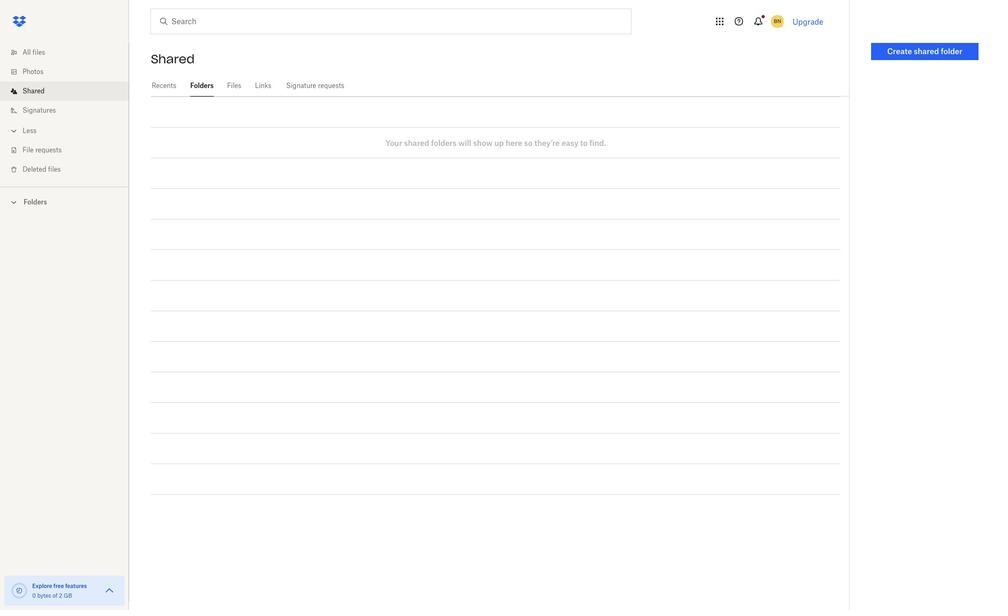Task type: vqa. For each thing, say whether or not it's contained in the screenshot.
requests to the right
yes



Task type: describe. For each thing, give the bounding box(es) containing it.
0 vertical spatial folders
[[190, 82, 214, 90]]

signatures
[[23, 106, 56, 114]]

folder
[[941, 47, 963, 56]]

photos link
[[9, 62, 129, 82]]

quota usage element
[[11, 583, 28, 600]]

all files link
[[9, 43, 129, 62]]

upgrade
[[793, 17, 824, 26]]

dropbox image
[[9, 11, 30, 32]]

explore free features 0 bytes of 2 gb
[[32, 584, 87, 600]]

deleted files link
[[9, 160, 129, 179]]

1 horizontal spatial shared
[[151, 52, 195, 67]]

file requests link
[[9, 141, 129, 160]]

show
[[473, 138, 493, 147]]

deleted files
[[23, 165, 61, 174]]

requests for signature requests
[[318, 82, 344, 90]]

create
[[888, 47, 912, 56]]

bytes
[[37, 593, 51, 600]]

all
[[23, 48, 31, 56]]

up
[[495, 138, 504, 147]]

file
[[23, 146, 34, 154]]

files link
[[227, 75, 242, 95]]

gb
[[64, 593, 72, 600]]

folders inside button
[[24, 198, 47, 206]]

shared list item
[[0, 82, 129, 101]]

requests for file requests
[[35, 146, 62, 154]]

folders link
[[190, 75, 214, 95]]

features
[[65, 584, 87, 590]]

free
[[54, 584, 64, 590]]

explore
[[32, 584, 52, 590]]

recents link
[[151, 75, 177, 95]]

recents
[[152, 82, 176, 90]]

less
[[23, 127, 37, 135]]

tab list containing recents
[[151, 75, 849, 97]]

files for deleted files
[[48, 165, 61, 174]]

folders
[[431, 138, 457, 147]]

links
[[255, 82, 272, 90]]

create shared folder button
[[872, 43, 979, 60]]

of
[[53, 593, 58, 600]]



Task type: locate. For each thing, give the bounding box(es) containing it.
requests right signature
[[318, 82, 344, 90]]

files right all on the left top of page
[[33, 48, 45, 56]]

find.
[[590, 138, 606, 147]]

1 horizontal spatial folders
[[190, 82, 214, 90]]

deleted
[[23, 165, 46, 174]]

files
[[227, 82, 241, 90]]

shared for create
[[914, 47, 939, 56]]

0 vertical spatial shared
[[151, 52, 195, 67]]

signature requests link
[[285, 75, 346, 95]]

easy
[[562, 138, 579, 147]]

1 horizontal spatial requests
[[318, 82, 344, 90]]

2
[[59, 593, 62, 600]]

1 vertical spatial requests
[[35, 146, 62, 154]]

shared right your
[[404, 138, 429, 147]]

files
[[33, 48, 45, 56], [48, 165, 61, 174]]

shared
[[151, 52, 195, 67], [23, 87, 45, 95]]

folders down deleted
[[24, 198, 47, 206]]

folders left files
[[190, 82, 214, 90]]

less image
[[9, 126, 19, 136]]

to
[[580, 138, 588, 147]]

0 horizontal spatial requests
[[35, 146, 62, 154]]

0 horizontal spatial shared
[[404, 138, 429, 147]]

requests inside list
[[35, 146, 62, 154]]

0 horizontal spatial files
[[33, 48, 45, 56]]

folders button
[[0, 194, 129, 210]]

shared link
[[9, 82, 129, 101]]

files right deleted
[[48, 165, 61, 174]]

requests right file
[[35, 146, 62, 154]]

signatures link
[[9, 101, 129, 120]]

your shared folders will show up here so they're easy to find.
[[386, 138, 606, 147]]

they're
[[535, 138, 560, 147]]

here
[[506, 138, 522, 147]]

all files
[[23, 48, 45, 56]]

bn button
[[769, 13, 786, 30]]

signature requests
[[286, 82, 344, 90]]

shared up recents link on the left top
[[151, 52, 195, 67]]

signature
[[286, 82, 316, 90]]

files for all files
[[33, 48, 45, 56]]

links link
[[255, 75, 272, 95]]

bn
[[774, 18, 782, 25]]

0 vertical spatial requests
[[318, 82, 344, 90]]

1 vertical spatial folders
[[24, 198, 47, 206]]

file requests
[[23, 146, 62, 154]]

shared inside shared link
[[23, 87, 45, 95]]

requests
[[318, 82, 344, 90], [35, 146, 62, 154]]

upgrade link
[[793, 17, 824, 26]]

0 vertical spatial files
[[33, 48, 45, 56]]

create shared folder
[[888, 47, 963, 56]]

1 vertical spatial shared
[[404, 138, 429, 147]]

0 horizontal spatial folders
[[24, 198, 47, 206]]

shared down photos
[[23, 87, 45, 95]]

so
[[524, 138, 533, 147]]

will
[[459, 138, 472, 147]]

shared for your
[[404, 138, 429, 147]]

photos
[[23, 68, 44, 76]]

list containing all files
[[0, 37, 129, 187]]

list
[[0, 37, 129, 187]]

1 horizontal spatial files
[[48, 165, 61, 174]]

shared inside button
[[914, 47, 939, 56]]

Search text field
[[171, 16, 609, 27]]

folders
[[190, 82, 214, 90], [24, 198, 47, 206]]

shared
[[914, 47, 939, 56], [404, 138, 429, 147]]

1 vertical spatial shared
[[23, 87, 45, 95]]

tab list
[[151, 75, 849, 97]]

0 horizontal spatial shared
[[23, 87, 45, 95]]

0 vertical spatial shared
[[914, 47, 939, 56]]

1 horizontal spatial shared
[[914, 47, 939, 56]]

0
[[32, 593, 36, 600]]

1 vertical spatial files
[[48, 165, 61, 174]]

your
[[386, 138, 402, 147]]

shared left folder
[[914, 47, 939, 56]]



